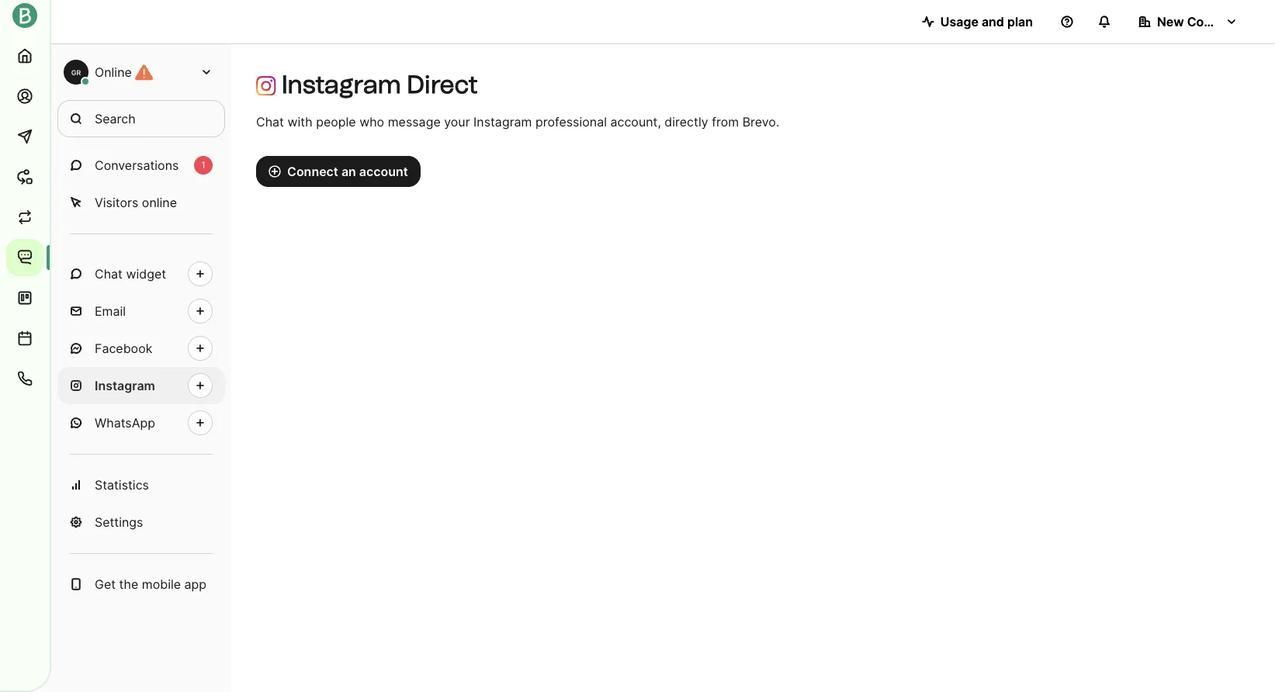 Task type: describe. For each thing, give the bounding box(es) containing it.
search link
[[57, 100, 225, 137]]

instagram for instagram
[[95, 378, 155, 394]]

chat widget
[[95, 266, 166, 282]]

new company button
[[1126, 6, 1251, 37]]

visitors
[[95, 195, 138, 210]]

2 horizontal spatial instagram
[[474, 114, 532, 130]]

connect
[[287, 164, 338, 179]]

new company
[[1158, 14, 1245, 30]]

directly
[[665, 114, 709, 130]]

account
[[359, 164, 408, 179]]

visitors online link
[[57, 184, 225, 221]]

settings
[[95, 515, 143, 530]]

statistics link
[[57, 467, 225, 504]]

online
[[95, 64, 132, 80]]

instagram image
[[256, 76, 276, 96]]

from
[[712, 114, 739, 130]]

connect an account
[[287, 164, 408, 179]]

professional
[[536, 114, 607, 130]]

email link
[[57, 293, 225, 330]]

search
[[95, 111, 136, 127]]

conversations
[[95, 158, 179, 173]]

who
[[360, 114, 384, 130]]

people
[[316, 114, 356, 130]]

statistics
[[95, 477, 149, 493]]

whatsapp link
[[57, 404, 225, 442]]

widget
[[126, 266, 166, 282]]

an
[[342, 164, 356, 179]]

visitors online
[[95, 195, 177, 210]]

get
[[95, 577, 116, 592]]

direct
[[407, 70, 478, 99]]

usage and plan button
[[910, 6, 1046, 37]]

your
[[444, 114, 470, 130]]

settings link
[[57, 504, 225, 541]]

chat with people who message your instagram professional account, directly from brevo.
[[256, 114, 780, 130]]

connect an account link
[[256, 156, 421, 187]]

whatsapp
[[95, 415, 155, 431]]



Task type: locate. For each thing, give the bounding box(es) containing it.
0 vertical spatial instagram
[[282, 70, 401, 99]]

instagram
[[282, 70, 401, 99], [474, 114, 532, 130], [95, 378, 155, 394]]

0 horizontal spatial instagram
[[95, 378, 155, 394]]

facebook link
[[57, 330, 225, 367]]

2 vertical spatial instagram
[[95, 378, 155, 394]]

usage and plan
[[941, 14, 1033, 30]]

account,
[[611, 114, 661, 130]]

chat
[[256, 114, 284, 130], [95, 266, 123, 282]]

1 vertical spatial instagram
[[474, 114, 532, 130]]

instagram direct
[[282, 70, 478, 99]]

chat widget link
[[57, 255, 225, 293]]

chat for chat widget
[[95, 266, 123, 282]]

1
[[201, 159, 206, 171]]

chat for chat with people who message your instagram professional account, directly from brevo.
[[256, 114, 284, 130]]

chat left with
[[256, 114, 284, 130]]

usage
[[941, 14, 979, 30]]

facebook
[[95, 341, 152, 356]]

1 vertical spatial chat
[[95, 266, 123, 282]]

gr
[[71, 68, 81, 76]]

company
[[1188, 14, 1245, 30]]

mobile
[[142, 577, 181, 592]]

0 vertical spatial chat
[[256, 114, 284, 130]]

instagram for instagram direct
[[282, 70, 401, 99]]

instagram up the people
[[282, 70, 401, 99]]

0 horizontal spatial chat
[[95, 266, 123, 282]]

online
[[142, 195, 177, 210]]

get the mobile app
[[95, 577, 207, 592]]

chat up email
[[95, 266, 123, 282]]

instagram link
[[57, 367, 225, 404]]

message
[[388, 114, 441, 130]]

the
[[119, 577, 138, 592]]

1 horizontal spatial instagram
[[282, 70, 401, 99]]

new
[[1158, 14, 1184, 30]]

instagram right your
[[474, 114, 532, 130]]

app
[[184, 577, 207, 592]]

email
[[95, 304, 126, 319]]

1 horizontal spatial chat
[[256, 114, 284, 130]]

instagram up whatsapp
[[95, 378, 155, 394]]

and
[[982, 14, 1005, 30]]

get the mobile app link
[[57, 566, 225, 603]]

with
[[288, 114, 313, 130]]

brevo.
[[743, 114, 780, 130]]

plan
[[1008, 14, 1033, 30]]



Task type: vqa. For each thing, say whether or not it's contained in the screenshot.
the Get the mobile app link
yes



